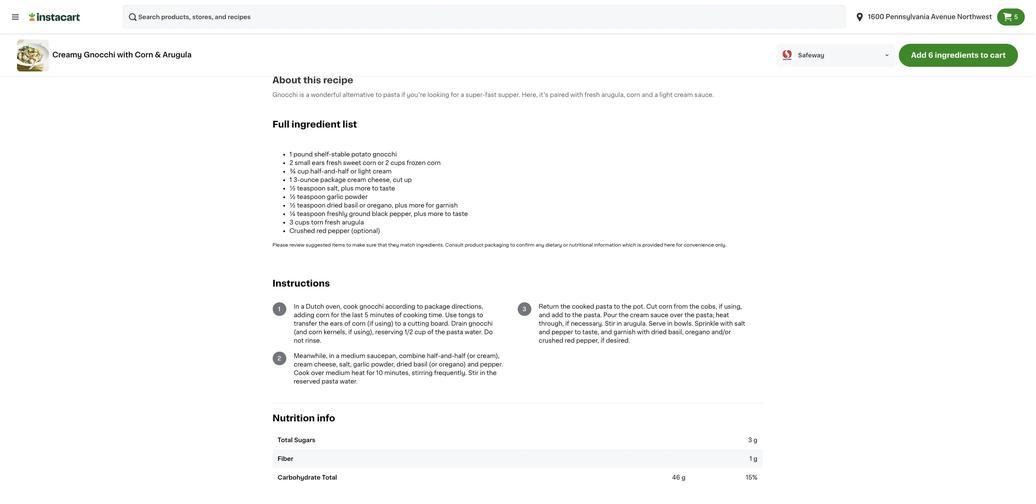 Task type: locate. For each thing, give the bounding box(es) containing it.
0 vertical spatial water.
[[465, 329, 483, 335]]

10
[[377, 370, 383, 376]]

instacart logo image
[[29, 12, 80, 22]]

gnocchi right potato
[[373, 151, 397, 157]]

for inside 1 pound shelf-stable potato gnocchi 2 small ears fresh sweet corn or 2 cups frozen corn ¾ cup half-and-half or light cream 1 3-ounce package cream cheese, cut up ½ teaspoon salt, plus more to taste ½ teaspoon garlic powder ½ teaspoon dried basil or oregano, plus more for garnish ¼ teaspoon freshly ground black pepper, plus more to taste 3 cups torn fresh arugula crushed red pepper (optional)
[[426, 203, 435, 209]]

2 vertical spatial pepper,
[[577, 338, 600, 344]]

and- inside meanwhile, in a medium saucepan, combine half-and-half (or cream), cream cheese, salt, garlic powder, dried basil (or oregano) and pepper. cook over medium heat for 10 minutes, stirring frequently. stir in the reserved pasta water.
[[441, 353, 455, 359]]

if right through,
[[566, 321, 570, 327]]

the inside meanwhile, in a medium saucepan, combine half-and-half (or cream), cream cheese, salt, garlic powder, dried basil (or oregano) and pepper. cook over medium heat for 10 minutes, stirring frequently. stir in the reserved pasta water.
[[487, 370, 497, 376]]

garnish inside 1 pound shelf-stable potato gnocchi 2 small ears fresh sweet corn or 2 cups frozen corn ¾ cup half-and-half or light cream 1 3-ounce package cream cheese, cut up ½ teaspoon salt, plus more to taste ½ teaspoon garlic powder ½ teaspoon dried basil or oregano, plus more for garnish ¼ teaspoon freshly ground black pepper, plus more to taste 3 cups torn fresh arugula crushed red pepper (optional)
[[436, 203, 458, 209]]

fiber
[[278, 457, 294, 462]]

1 horizontal spatial 5
[[1015, 14, 1019, 20]]

potato
[[352, 151, 371, 157]]

1 vertical spatial fresh
[[327, 160, 342, 166]]

salt, down stable
[[327, 186, 340, 191]]

0 vertical spatial selects
[[394, 13, 421, 19]]

to up oregano,
[[372, 186, 379, 191]]

add
[[912, 52, 927, 59]]

0 horizontal spatial light
[[358, 168, 372, 174]]

over down from
[[671, 312, 684, 318]]

cream inside 'return the cooked pasta to the pot. cut corn from the cobs, if using, and add to the pasta. pour the cream sauce over the pasta; heat through, if necessary. stir in arugula. serve in bowls. sprinkle with salt and pepper to taste, and garnish with dried basil, oregano and/or crushed red pepper, if desired.'
[[631, 312, 650, 318]]

over inside meanwhile, in a medium saucepan, combine half-and-half (or cream), cream cheese, salt, garlic powder, dried basil (or oregano) and pepper. cook over medium heat for 10 minutes, stirring frequently. stir in the reserved pasta water.
[[311, 370, 324, 376]]

items
[[332, 243, 345, 248]]

corn up sauce
[[659, 304, 673, 310]]

or right dietary
[[564, 243, 568, 248]]

to inside ½ teaspoon salt, plus more to taste morton iodized salt, 26 ounce $2.69
[[290, 5, 297, 11]]

with up the "and/or"
[[721, 321, 734, 327]]

for right 'here'
[[677, 243, 683, 248]]

cup
[[298, 168, 309, 174], [415, 329, 426, 335]]

cup down cutting
[[415, 329, 426, 335]]

1600 pennsylvania avenue northwest button
[[850, 5, 998, 29]]

1 left pound
[[290, 151, 292, 157]]

half down sweet
[[338, 168, 349, 174]]

pennsylvania
[[887, 14, 930, 20]]

pour
[[604, 312, 618, 318]]

0 horizontal spatial half-
[[311, 168, 324, 174]]

0 horizontal spatial red
[[317, 228, 327, 234]]

only.
[[716, 243, 727, 248]]

0 horizontal spatial black
[[372, 211, 388, 217]]

5 inside button
[[1015, 14, 1019, 20]]

plus right oregano,
[[395, 203, 408, 209]]

teaspoon inside ½ teaspoon garlic powder signature selects garlic powder $2.99
[[364, 0, 393, 2]]

over inside 'return the cooked pasta to the pot. cut corn from the cobs, if using, and add to the pasta. pour the cream sauce over the pasta; heat through, if necessary. stir in arugula. serve in bowls. sprinkle with salt and pepper to taste, and garnish with dried basil, oregano and/or crushed red pepper, if desired.'
[[671, 312, 684, 318]]

black down oregano,
[[372, 211, 388, 217]]

pasta inside meanwhile, in a medium saucepan, combine half-and-half (or cream), cream cheese, salt, garlic powder, dried basil (or oregano) and pepper. cook over medium heat for 10 minutes, stirring frequently. stir in the reserved pasta water.
[[322, 379, 339, 385]]

taste inside ½ teaspoon salt, plus more to taste morton iodized salt, 26 ounce $2.69
[[298, 5, 314, 11]]

to down necessary.
[[575, 329, 581, 335]]

pot.
[[634, 304, 645, 310]]

2 vertical spatial dried
[[397, 362, 412, 368]]

arugula.
[[624, 321, 648, 327]]

the left 'pot.'
[[622, 304, 632, 310]]

wonderful
[[311, 92, 341, 98]]

cup inside in a dutch oven, cook gnocchi according to package directions, adding corn for the last 5 minutes of cooking time. use tongs to transfer the ears of corn (if using) to a cutting board. drain gnocchi (and corn kernels, if using), reserving 1/2 cup of the pasta water. do not rinse.
[[415, 329, 426, 335]]

g for 3 g
[[754, 438, 758, 444]]

½ inside ½ teaspoon salt, plus more to taste morton iodized salt, 26 ounce $2.69
[[273, 0, 279, 2]]

and-
[[324, 168, 338, 174], [441, 353, 455, 359]]

cooked
[[572, 304, 595, 310]]

corn up rinse.
[[309, 329, 322, 335]]

basil up arugula
[[344, 203, 358, 209]]

0 vertical spatial (or
[[467, 353, 476, 359]]

0 vertical spatial over
[[671, 312, 684, 318]]

0 vertical spatial dried
[[327, 203, 343, 209]]

freshly up search field
[[478, 0, 499, 2]]

1
[[290, 151, 292, 157], [290, 177, 292, 183], [278, 306, 281, 312], [750, 457, 753, 462]]

more up pepper,
[[454, 13, 470, 19]]

1 vertical spatial basil
[[414, 362, 428, 368]]

pepper, inside 1 pound shelf-stable potato gnocchi 2 small ears fresh sweet corn or 2 cups frozen corn ¾ cup half-and-half or light cream 1 3-ounce package cream cheese, cut up ½ teaspoon salt, plus more to taste ½ teaspoon garlic powder ½ teaspoon dried basil or oregano, plus more for garnish ¼ teaspoon freshly ground black pepper, plus more to taste 3 cups torn fresh arugula crushed red pepper (optional)
[[390, 211, 413, 217]]

0 vertical spatial of
[[396, 312, 402, 318]]

pepper inside 'return the cooked pasta to the pot. cut corn from the cobs, if using, and add to the pasta. pour the cream sauce over the pasta; heat through, if necessary. stir in arugula. serve in bowls. sprinkle with salt and pepper to taste, and garnish with dried basil, oregano and/or crushed red pepper, if desired.'
[[552, 329, 574, 335]]

pasta right reserved
[[322, 379, 339, 385]]

selects inside ½ teaspoon garlic powder signature selects garlic powder $2.99
[[394, 13, 421, 19]]

to up pepper,
[[472, 13, 478, 19]]

2 up '¾'
[[290, 160, 293, 166]]

package right 'ounce'
[[321, 177, 346, 183]]

ears up kernels,
[[330, 321, 343, 327]]

pound
[[294, 151, 313, 157]]

1 horizontal spatial basil
[[414, 362, 428, 368]]

1 horizontal spatial total
[[322, 475, 337, 481]]

1 vertical spatial light
[[358, 168, 372, 174]]

in a dutch oven, cook gnocchi according to package directions, adding corn for the last 5 minutes of cooking time. use tongs to transfer the ears of corn (if using) to a cutting board. drain gnocchi (and corn kernels, if using), reserving 1/2 cup of the pasta water. do not rinse.
[[294, 304, 493, 344]]

1 vertical spatial (or
[[429, 362, 438, 368]]

arugula,
[[602, 92, 626, 98]]

0 vertical spatial garnish
[[436, 203, 458, 209]]

1 vertical spatial ears
[[330, 321, 343, 327]]

pasta down drain
[[447, 329, 464, 335]]

signature inside ¼ teaspoon freshly ground black pepper, plus more to taste signature selects black pepper, ground
[[440, 22, 475, 28]]

garlic inside ½ teaspoon garlic powder signature selects garlic powder $2.99
[[394, 0, 412, 2]]

cream),
[[477, 353, 500, 359]]

0 horizontal spatial total
[[278, 438, 293, 444]]

0 horizontal spatial freshly
[[327, 211, 348, 217]]

1 vertical spatial red
[[565, 338, 575, 344]]

g up %
[[754, 457, 758, 462]]

cobs,
[[701, 304, 718, 310]]

iodized
[[296, 13, 318, 19]]

1 horizontal spatial signature
[[440, 22, 475, 28]]

if left you're at the left top of page
[[402, 92, 406, 98]]

cream
[[675, 92, 694, 98], [373, 168, 392, 174], [348, 177, 367, 183], [631, 312, 650, 318], [294, 362, 313, 368]]

fresh down stable
[[327, 160, 342, 166]]

3 left return
[[523, 306, 527, 312]]

basil up stirring
[[414, 362, 428, 368]]

looking
[[428, 92, 450, 98]]

1 vertical spatial stir
[[469, 370, 479, 376]]

pepper, down taste,
[[577, 338, 600, 344]]

dried inside 'return the cooked pasta to the pot. cut corn from the cobs, if using, and add to the pasta. pour the cream sauce over the pasta; heat through, if necessary. stir in arugula. serve in bowls. sprinkle with salt and pepper to taste, and garnish with dried basil, oregano and/or crushed red pepper, if desired.'
[[652, 329, 667, 335]]

0 vertical spatial 5
[[1015, 14, 1019, 20]]

1 horizontal spatial ground
[[440, 5, 462, 11]]

necessary.
[[571, 321, 604, 327]]

2 vertical spatial 3
[[749, 438, 753, 444]]

0 vertical spatial heat
[[716, 312, 730, 318]]

3 up "crushed"
[[290, 220, 294, 226]]

1 vertical spatial pepper,
[[390, 211, 413, 217]]

2 vertical spatial g
[[682, 475, 686, 481]]

1 vertical spatial 5
[[365, 312, 369, 318]]

0 vertical spatial red
[[317, 228, 327, 234]]

salt, inside meanwhile, in a medium saucepan, combine half-and-half (or cream), cream cheese, salt, garlic powder, dried basil (or oregano) and pepper. cook over medium heat for 10 minutes, stirring frequently. stir in the reserved pasta water.
[[339, 362, 352, 368]]

gnocchi
[[373, 151, 397, 157], [360, 304, 384, 310], [469, 321, 493, 327]]

gnocchi inside 1 pound shelf-stable potato gnocchi 2 small ears fresh sweet corn or 2 cups frozen corn ¾ cup half-and-half or light cream 1 3-ounce package cream cheese, cut up ½ teaspoon salt, plus more to taste ½ teaspoon garlic powder ½ teaspoon dried basil or oregano, plus more for garnish ¼ teaspoon freshly ground black pepper, plus more to taste 3 cups torn fresh arugula crushed red pepper (optional)
[[373, 151, 397, 157]]

ears inside 1 pound shelf-stable potato gnocchi 2 small ears fresh sweet corn or 2 cups frozen corn ¾ cup half-and-half or light cream 1 3-ounce package cream cheese, cut up ½ teaspoon salt, plus more to taste ½ teaspoon garlic powder ½ teaspoon dried basil or oregano, plus more for garnish ¼ teaspoon freshly ground black pepper, plus more to taste 3 cups torn fresh arugula crushed red pepper (optional)
[[312, 160, 325, 166]]

red inside 1 pound shelf-stable potato gnocchi 2 small ears fresh sweet corn or 2 cups frozen corn ¾ cup half-and-half or light cream 1 3-ounce package cream cheese, cut up ½ teaspoon salt, plus more to taste ½ teaspoon garlic powder ½ teaspoon dried basil or oregano, plus more for garnish ¼ teaspoon freshly ground black pepper, plus more to taste 3 cups torn fresh arugula crushed red pepper (optional)
[[317, 228, 327, 234]]

2 vertical spatial gnocchi
[[469, 321, 493, 327]]

basil inside 1 pound shelf-stable potato gnocchi 2 small ears fresh sweet corn or 2 cups frozen corn ¾ cup half-and-half or light cream 1 3-ounce package cream cheese, cut up ½ teaspoon salt, plus more to taste ½ teaspoon garlic powder ½ teaspoon dried basil or oregano, plus more for garnish ¼ teaspoon freshly ground black pepper, plus more to taste 3 cups torn fresh arugula crushed red pepper (optional)
[[344, 203, 358, 209]]

garlic
[[356, 22, 374, 28]]

meanwhile, in a medium saucepan, combine half-and-half (or cream), cream cheese, salt, garlic powder, dried basil (or oregano) and pepper. cook over medium heat for 10 minutes, stirring frequently. stir in the reserved pasta water.
[[294, 353, 503, 385]]

garnish inside 'return the cooked pasta to the pot. cut corn from the cobs, if using, and add to the pasta. pour the cream sauce over the pasta; heat through, if necessary. stir in arugula. serve in bowls. sprinkle with salt and pepper to taste, and garnish with dried basil, oregano and/or crushed red pepper, if desired.'
[[614, 329, 636, 335]]

salt,
[[320, 13, 333, 19]]

to up "consult"
[[445, 211, 452, 217]]

0 vertical spatial basil
[[344, 203, 358, 209]]

over for in
[[671, 312, 684, 318]]

3 g
[[749, 438, 758, 444]]

0 horizontal spatial ¼
[[290, 211, 296, 217]]

with left the corn
[[117, 51, 133, 58]]

corn right frozen
[[428, 160, 441, 166]]

corn
[[135, 51, 153, 58]]

None search field
[[123, 5, 847, 29]]

0 horizontal spatial basil
[[344, 203, 358, 209]]

nutrition info
[[273, 414, 335, 423]]

0 vertical spatial 3
[[290, 220, 294, 226]]

pepper, up ground
[[481, 5, 505, 11]]

if inside in a dutch oven, cook gnocchi according to package directions, adding corn for the last 5 minutes of cooking time. use tongs to transfer the ears of corn (if using) to a cutting board. drain gnocchi (and corn kernels, if using), reserving 1/2 cup of the pasta water. do not rinse.
[[349, 329, 353, 335]]

water. right reserved
[[340, 379, 358, 385]]

0 vertical spatial signature
[[356, 13, 392, 19]]

freshly inside ¼ teaspoon freshly ground black pepper, plus more to taste signature selects black pepper, ground
[[478, 0, 499, 2]]

dried for with
[[652, 329, 667, 335]]

1 horizontal spatial red
[[565, 338, 575, 344]]

0 vertical spatial pepper
[[328, 228, 350, 234]]

half- up oregano)
[[427, 353, 441, 359]]

0 vertical spatial gnocchi
[[84, 51, 115, 58]]

total up the fiber
[[278, 438, 293, 444]]

instructions
[[273, 279, 330, 288]]

5 right last
[[365, 312, 369, 318]]

heat
[[716, 312, 730, 318], [352, 370, 365, 376]]

morton
[[273, 13, 295, 19]]

garlic left powder,
[[353, 362, 370, 368]]

and- up oregano)
[[441, 353, 455, 359]]

you're
[[407, 92, 426, 98]]

ears inside in a dutch oven, cook gnocchi according to package directions, adding corn for the last 5 minutes of cooking time. use tongs to transfer the ears of corn (if using) to a cutting board. drain gnocchi (and corn kernels, if using), reserving 1/2 cup of the pasta water. do not rinse.
[[330, 321, 343, 327]]

half inside 1 pound shelf-stable potato gnocchi 2 small ears fresh sweet corn or 2 cups frozen corn ¾ cup half-and-half or light cream 1 3-ounce package cream cheese, cut up ½ teaspoon salt, plus more to taste ½ teaspoon garlic powder ½ teaspoon dried basil or oregano, plus more for garnish ¼ teaspoon freshly ground black pepper, plus more to taste 3 cups torn fresh arugula crushed red pepper (optional)
[[338, 168, 349, 174]]

red down torn
[[317, 228, 327, 234]]

pasta up "pour"
[[596, 304, 613, 310]]

0 vertical spatial is
[[300, 92, 305, 98]]

pepper down through,
[[552, 329, 574, 335]]

0 vertical spatial ground
[[440, 5, 462, 11]]

0 vertical spatial half
[[338, 168, 349, 174]]

black inside ¼ teaspoon freshly ground black pepper, plus more to taste signature selects black pepper, ground
[[463, 5, 480, 11]]

more
[[273, 5, 289, 11], [454, 13, 470, 19], [355, 186, 371, 191], [409, 203, 425, 209], [428, 211, 444, 217]]

cream inside meanwhile, in a medium saucepan, combine half-and-half (or cream), cream cheese, salt, garlic powder, dried basil (or oregano) and pepper. cook over medium heat for 10 minutes, stirring frequently. stir in the reserved pasta water.
[[294, 362, 313, 368]]

2 vertical spatial salt,
[[339, 362, 352, 368]]

over up reserved
[[311, 370, 324, 376]]

for left 10
[[367, 370, 375, 376]]

selects up powder
[[394, 13, 421, 19]]

for inside in a dutch oven, cook gnocchi according to package directions, adding corn for the last 5 minutes of cooking time. use tongs to transfer the ears of corn (if using) to a cutting board. drain gnocchi (and corn kernels, if using), reserving 1/2 cup of the pasta water. do not rinse.
[[331, 312, 340, 318]]

the down cooked
[[573, 312, 583, 318]]

fresh
[[585, 92, 600, 98], [327, 160, 342, 166], [325, 220, 340, 226]]

g right 46
[[682, 475, 686, 481]]

dried up 'minutes,'
[[397, 362, 412, 368]]

teaspoon inside ½ teaspoon salt, plus more to taste morton iodized salt, 26 ounce $2.69
[[280, 0, 309, 2]]

northwest
[[958, 14, 993, 20]]

3 for 3
[[523, 306, 527, 312]]

1 horizontal spatial black
[[463, 5, 480, 11]]

1 horizontal spatial and-
[[441, 353, 455, 359]]

if
[[402, 92, 406, 98], [719, 304, 723, 310], [566, 321, 570, 327], [349, 329, 353, 335], [601, 338, 605, 344]]

and- inside 1 pound shelf-stable potato gnocchi 2 small ears fresh sweet corn or 2 cups frozen corn ¾ cup half-and-half or light cream 1 3-ounce package cream cheese, cut up ½ teaspoon salt, plus more to taste ½ teaspoon garlic powder ½ teaspoon dried basil or oregano, plus more for garnish ¼ teaspoon freshly ground black pepper, plus more to taste 3 cups torn fresh arugula crushed red pepper (optional)
[[324, 168, 338, 174]]

stir
[[606, 321, 616, 327], [469, 370, 479, 376]]

(or left cream),
[[467, 353, 476, 359]]

ground up 'black'
[[440, 5, 462, 11]]

ingredient
[[292, 120, 341, 129]]

medium down meanwhile,
[[326, 370, 350, 376]]

0 horizontal spatial heat
[[352, 370, 365, 376]]

(or up stirring
[[429, 362, 438, 368]]

a inside meanwhile, in a medium saucepan, combine half-and-half (or cream), cream cheese, salt, garlic powder, dried basil (or oregano) and pepper. cook over medium heat for 10 minutes, stirring frequently. stir in the reserved pasta water.
[[336, 353, 340, 359]]

0 horizontal spatial dried
[[327, 203, 343, 209]]

g for 46 g
[[682, 475, 686, 481]]

add
[[552, 312, 564, 318]]

0 horizontal spatial ground
[[349, 211, 371, 217]]

and inside meanwhile, in a medium saucepan, combine half-and-half (or cream), cream cheese, salt, garlic powder, dried basil (or oregano) and pepper. cook over medium heat for 10 minutes, stirring frequently. stir in the reserved pasta water.
[[468, 362, 479, 368]]

cheese, left cut
[[368, 177, 392, 183]]

gnocchi down 'about'
[[273, 92, 298, 98]]

combine
[[399, 353, 426, 359]]

fast
[[486, 92, 497, 98]]

1 vertical spatial ground
[[349, 211, 371, 217]]

0 horizontal spatial cheese,
[[314, 362, 338, 368]]

ingredients
[[936, 52, 980, 59]]

this
[[304, 76, 321, 85]]

plus
[[325, 0, 338, 2], [440, 13, 453, 19], [341, 186, 354, 191], [395, 203, 408, 209], [414, 211, 427, 217]]

1 horizontal spatial stir
[[606, 321, 616, 327]]

2
[[290, 160, 293, 166], [386, 160, 389, 166], [278, 356, 281, 362]]

full
[[273, 120, 290, 129]]

for inside meanwhile, in a medium saucepan, combine half-and-half (or cream), cream cheese, salt, garlic powder, dried basil (or oregano) and pepper. cook over medium heat for 10 minutes, stirring frequently. stir in the reserved pasta water.
[[367, 370, 375, 376]]

0 horizontal spatial ears
[[312, 160, 325, 166]]

plus up the ingredients.
[[414, 211, 427, 217]]

½
[[273, 0, 279, 2], [356, 0, 362, 2], [290, 186, 296, 191], [290, 194, 296, 200], [290, 203, 296, 209]]

0 vertical spatial black
[[463, 5, 480, 11]]

0 vertical spatial salt,
[[311, 0, 324, 2]]

basil,
[[669, 329, 684, 335]]

it's
[[540, 92, 549, 98]]

1 vertical spatial dried
[[652, 329, 667, 335]]

gnocchi right creamy
[[84, 51, 115, 58]]

pasta
[[384, 92, 400, 98], [596, 304, 613, 310], [447, 329, 464, 335], [322, 379, 339, 385]]

1 horizontal spatial cup
[[415, 329, 426, 335]]

1 vertical spatial and-
[[441, 353, 455, 359]]

freshly up arugula
[[327, 211, 348, 217]]

1 vertical spatial over
[[311, 370, 324, 376]]

if left "desired."
[[601, 338, 605, 344]]

1 vertical spatial selects
[[477, 22, 504, 28]]

small
[[295, 160, 311, 166]]

1 horizontal spatial ears
[[330, 321, 343, 327]]

1 vertical spatial signature
[[440, 22, 475, 28]]

meanwhile,
[[294, 353, 328, 359]]

0 vertical spatial powder
[[356, 5, 379, 11]]

0 horizontal spatial pepper,
[[390, 211, 413, 217]]

0 vertical spatial gnocchi
[[373, 151, 397, 157]]

with
[[117, 51, 133, 58], [571, 92, 584, 98], [721, 321, 734, 327], [638, 329, 650, 335]]

taste up ground
[[479, 13, 495, 19]]

dried inside 1 pound shelf-stable potato gnocchi 2 small ears fresh sweet corn or 2 cups frozen corn ¾ cup half-and-half or light cream 1 3-ounce package cream cheese, cut up ½ teaspoon salt, plus more to taste ½ teaspoon garlic powder ½ teaspoon dried basil or oregano, plus more for garnish ¼ teaspoon freshly ground black pepper, plus more to taste 3 cups torn fresh arugula crushed red pepper (optional)
[[327, 203, 343, 209]]

1 horizontal spatial is
[[638, 243, 642, 248]]

1 for 1 pound shelf-stable potato gnocchi 2 small ears fresh sweet corn or 2 cups frozen corn ¾ cup half-and-half or light cream 1 3-ounce package cream cheese, cut up ½ teaspoon salt, plus more to taste ½ teaspoon garlic powder ½ teaspoon dried basil or oregano, plus more for garnish ¼ teaspoon freshly ground black pepper, plus more to taste 3 cups torn fresh arugula crushed red pepper (optional)
[[290, 151, 292, 157]]

garnish up "consult"
[[436, 203, 458, 209]]

add 6 ingredients to cart
[[912, 52, 1007, 59]]

with down arugula.
[[638, 329, 650, 335]]

teaspoon
[[280, 0, 309, 2], [364, 0, 393, 2], [447, 0, 476, 2], [297, 186, 326, 191], [297, 194, 326, 200], [297, 203, 326, 209], [297, 211, 326, 217]]

half- up 'ounce'
[[311, 168, 324, 174]]

pepper
[[328, 228, 350, 234], [552, 329, 574, 335]]

and down return
[[539, 312, 551, 318]]

1 horizontal spatial ¼
[[440, 0, 446, 2]]

to right "add"
[[565, 312, 571, 318]]

1600
[[869, 14, 885, 20]]

0 vertical spatial garlic
[[394, 0, 412, 2]]

plus inside ½ teaspoon salt, plus more to taste morton iodized salt, 26 ounce $2.69
[[325, 0, 338, 2]]

3 up 1 g
[[749, 438, 753, 444]]

stir inside 'return the cooked pasta to the pot. cut corn from the cobs, if using, and add to the pasta. pour the cream sauce over the pasta; heat through, if necessary. stir in arugula. serve in bowls. sprinkle with salt and pepper to taste, and garnish with dried basil, oregano and/or crushed red pepper, if desired.'
[[606, 321, 616, 327]]

$2.69
[[273, 30, 290, 36]]

red
[[317, 228, 327, 234], [565, 338, 575, 344]]

1 horizontal spatial cheese,
[[368, 177, 392, 183]]

half up oregano)
[[455, 353, 466, 359]]

1 horizontal spatial half-
[[427, 353, 441, 359]]

dietary
[[546, 243, 562, 248]]

1 up 15 %
[[750, 457, 753, 462]]

1 vertical spatial of
[[345, 321, 351, 327]]

0 horizontal spatial water.
[[340, 379, 358, 385]]

cut
[[393, 177, 403, 183]]

package inside 1 pound shelf-stable potato gnocchi 2 small ears fresh sweet corn or 2 cups frozen corn ¾ cup half-and-half or light cream 1 3-ounce package cream cheese, cut up ½ teaspoon salt, plus more to taste ½ teaspoon garlic powder ½ teaspoon dried basil or oregano, plus more for garnish ¼ teaspoon freshly ground black pepper, plus more to taste 3 cups torn fresh arugula crushed red pepper (optional)
[[321, 177, 346, 183]]

information
[[595, 243, 622, 248]]

cups up cut
[[391, 160, 406, 166]]

0 vertical spatial light
[[660, 92, 673, 98]]

1 horizontal spatial freshly
[[478, 0, 499, 2]]

0 horizontal spatial half
[[338, 168, 349, 174]]

safeway image
[[781, 48, 795, 63]]

1 vertical spatial cheese,
[[314, 362, 338, 368]]

about
[[273, 76, 301, 85]]

which
[[623, 243, 637, 248]]

powder inside 1 pound shelf-stable potato gnocchi 2 small ears fresh sweet corn or 2 cups frozen corn ¾ cup half-and-half or light cream 1 3-ounce package cream cheese, cut up ½ teaspoon salt, plus more to taste ½ teaspoon garlic powder ½ teaspoon dried basil or oregano, plus more for garnish ¼ teaspoon freshly ground black pepper, plus more to taste 3 cups torn fresh arugula crushed red pepper (optional)
[[345, 194, 368, 200]]

0 vertical spatial half-
[[311, 168, 324, 174]]

0 vertical spatial freshly
[[478, 0, 499, 2]]

cheese, inside meanwhile, in a medium saucepan, combine half-and-half (or cream), cream cheese, salt, garlic powder, dried basil (or oregano) and pepper. cook over medium heat for 10 minutes, stirring frequently. stir in the reserved pasta water.
[[314, 362, 338, 368]]

selects inside ¼ teaspoon freshly ground black pepper, plus more to taste signature selects black pepper, ground
[[477, 22, 504, 28]]

is right which
[[638, 243, 642, 248]]

red right 'crushed'
[[565, 338, 575, 344]]

1 vertical spatial cups
[[295, 220, 310, 226]]

of down according
[[396, 312, 402, 318]]

heat down using,
[[716, 312, 730, 318]]

is down this
[[300, 92, 305, 98]]

to left cart
[[981, 52, 989, 59]]

water. inside in a dutch oven, cook gnocchi according to package directions, adding corn for the last 5 minutes of cooking time. use tongs to transfer the ears of corn (if using) to a cutting board. drain gnocchi (and corn kernels, if using), reserving 1/2 cup of the pasta water. do not rinse.
[[465, 329, 483, 335]]

0 vertical spatial cheese,
[[368, 177, 392, 183]]

5 inside in a dutch oven, cook gnocchi according to package directions, adding corn for the last 5 minutes of cooking time. use tongs to transfer the ears of corn (if using) to a cutting board. drain gnocchi (and corn kernels, if using), reserving 1/2 cup of the pasta water. do not rinse.
[[365, 312, 369, 318]]

freshly
[[478, 0, 499, 2], [327, 211, 348, 217]]

freshly inside 1 pound shelf-stable potato gnocchi 2 small ears fresh sweet corn or 2 cups frozen corn ¾ cup half-and-half or light cream 1 3-ounce package cream cheese, cut up ½ teaspoon salt, plus more to taste ½ teaspoon garlic powder ½ teaspoon dried basil or oregano, plus more for garnish ¼ teaspoon freshly ground black pepper, plus more to taste 3 cups torn fresh arugula crushed red pepper (optional)
[[327, 211, 348, 217]]

serve
[[649, 321, 666, 327]]

1 vertical spatial 3
[[523, 306, 527, 312]]

dried for teaspoon
[[327, 203, 343, 209]]

1 horizontal spatial package
[[425, 304, 451, 310]]

over for reserved
[[311, 370, 324, 376]]

1 vertical spatial total
[[322, 475, 337, 481]]

46 g
[[673, 475, 686, 481]]

and down cream),
[[468, 362, 479, 368]]

over
[[671, 312, 684, 318], [311, 370, 324, 376]]

&
[[155, 51, 161, 58]]

1 vertical spatial gnocchi
[[360, 304, 384, 310]]

safeway
[[799, 52, 825, 58]]

2 horizontal spatial 3
[[749, 438, 753, 444]]

1 vertical spatial pepper
[[552, 329, 574, 335]]

to inside button
[[981, 52, 989, 59]]

1 vertical spatial g
[[754, 457, 758, 462]]

teaspoon inside ¼ teaspoon freshly ground black pepper, plus more to taste signature selects black pepper, ground
[[447, 0, 476, 2]]

0 vertical spatial stir
[[606, 321, 616, 327]]

crushed
[[290, 228, 315, 234]]

2 horizontal spatial dried
[[652, 329, 667, 335]]

¼ teaspoon freshly ground black pepper, plus more to taste signature selects black pepper, ground
[[440, 0, 505, 36]]

pepper, inside 'return the cooked pasta to the pot. cut corn from the cobs, if using, and add to the pasta. pour the cream sauce over the pasta; heat through, if necessary. stir in arugula. serve in bowls. sprinkle with salt and pepper to taste, and garnish with dried basil, oregano and/or crushed red pepper, if desired.'
[[577, 338, 600, 344]]

0 horizontal spatial 3
[[290, 220, 294, 226]]



Task type: describe. For each thing, give the bounding box(es) containing it.
1 pound shelf-stable potato gnocchi 2 small ears fresh sweet corn or 2 cups frozen corn ¾ cup half-and-half or light cream 1 3-ounce package cream cheese, cut up ½ teaspoon salt, plus more to taste ½ teaspoon garlic powder ½ teaspoon dried basil or oregano, plus more for garnish ¼ teaspoon freshly ground black pepper, plus more to taste 3 cups torn fresh arugula crushed red pepper (optional)
[[290, 151, 468, 234]]

the down board.
[[436, 329, 445, 335]]

cheese, inside 1 pound shelf-stable potato gnocchi 2 small ears fresh sweet corn or 2 cups frozen corn ¾ cup half-and-half or light cream 1 3-ounce package cream cheese, cut up ½ teaspoon salt, plus more to taste ½ teaspoon garlic powder ½ teaspoon dried basil or oregano, plus more for garnish ¼ teaspoon freshly ground black pepper, plus more to taste 3 cups torn fresh arugula crushed red pepper (optional)
[[368, 177, 392, 183]]

signature inside ½ teaspoon garlic powder signature selects garlic powder $2.99
[[356, 13, 392, 19]]

full ingredient list
[[273, 120, 357, 129]]

the up bowls.
[[685, 312, 695, 318]]

nutritional
[[570, 243, 593, 248]]

arugula
[[342, 220, 364, 226]]

any
[[536, 243, 545, 248]]

or right sweet
[[378, 160, 384, 166]]

¼ inside ¼ teaspoon freshly ground black pepper, plus more to taste signature selects black pepper, ground
[[440, 0, 446, 2]]

pepper,
[[458, 30, 480, 36]]

basil inside meanwhile, in a medium saucepan, combine half-and-half (or cream), cream cheese, salt, garlic powder, dried basil (or oregano) and pepper. cook over medium heat for 10 minutes, stirring frequently. stir in the reserved pasta water.
[[414, 362, 428, 368]]

$2.99
[[356, 30, 374, 36]]

carbohydrate
[[278, 475, 321, 481]]

in down pepper.
[[480, 370, 486, 376]]

reserving
[[376, 329, 403, 335]]

sauce.
[[695, 92, 715, 98]]

½ teaspoon salt, plus more to taste morton iodized salt, 26 ounce $2.69
[[273, 0, 342, 36]]

1 horizontal spatial cups
[[391, 160, 406, 166]]

corn right arugula,
[[627, 92, 641, 98]]

3-
[[294, 177, 300, 183]]

board.
[[431, 321, 450, 327]]

1 vertical spatial medium
[[326, 370, 350, 376]]

0 horizontal spatial is
[[300, 92, 305, 98]]

and/or
[[712, 329, 732, 335]]

ingredients.
[[417, 243, 444, 248]]

3 for 3 g
[[749, 438, 753, 444]]

%
[[753, 475, 758, 481]]

reserved
[[294, 379, 320, 385]]

alternative
[[343, 92, 374, 98]]

1600 pennsylvania avenue northwest button
[[855, 5, 993, 29]]

corn down potato
[[363, 160, 377, 166]]

corn inside 'return the cooked pasta to the pot. cut corn from the cobs, if using, and add to the pasta. pour the cream sauce over the pasta; heat through, if necessary. stir in arugula. serve in bowls. sprinkle with salt and pepper to taste, and garnish with dried basil, oregano and/or crushed red pepper, if desired.'
[[659, 304, 673, 310]]

heat inside 'return the cooked pasta to the pot. cut corn from the cobs, if using, and add to the pasta. pour the cream sauce over the pasta; heat through, if necessary. stir in arugula. serve in bowls. sprinkle with salt and pepper to taste, and garnish with dried basil, oregano and/or crushed red pepper, if desired.'
[[716, 312, 730, 318]]

0 horizontal spatial of
[[345, 321, 351, 327]]

taste up "consult"
[[453, 211, 468, 217]]

bowls.
[[675, 321, 694, 327]]

cart
[[991, 52, 1007, 59]]

1 horizontal spatial (or
[[467, 353, 476, 359]]

dried inside meanwhile, in a medium saucepan, combine half-and-half (or cream), cream cheese, salt, garlic powder, dried basil (or oregano) and pepper. cook over medium heat for 10 minutes, stirring frequently. stir in the reserved pasta water.
[[397, 362, 412, 368]]

46
[[673, 475, 681, 481]]

more up the ingredients.
[[428, 211, 444, 217]]

paired
[[550, 92, 569, 98]]

supper.
[[498, 92, 521, 98]]

to left 'make'
[[347, 243, 351, 248]]

from
[[674, 304, 688, 310]]

adding
[[294, 312, 315, 318]]

sweet
[[343, 160, 361, 166]]

shelf-
[[315, 151, 332, 157]]

in up basil,
[[668, 321, 673, 327]]

more down up
[[409, 203, 425, 209]]

ounce
[[300, 177, 319, 183]]

directions,
[[452, 304, 484, 310]]

2 vertical spatial fresh
[[325, 220, 340, 226]]

stir inside meanwhile, in a medium saucepan, combine half-and-half (or cream), cream cheese, salt, garlic powder, dried basil (or oregano) and pepper. cook over medium heat for 10 minutes, stirring frequently. stir in the reserved pasta water.
[[469, 370, 479, 376]]

half- inside 1 pound shelf-stable potato gnocchi 2 small ears fresh sweet corn or 2 cups frozen corn ¾ cup half-and-half or light cream 1 3-ounce package cream cheese, cut up ½ teaspoon salt, plus more to taste ½ teaspoon garlic powder ½ teaspoon dried basil or oregano, plus more for garnish ¼ teaspoon freshly ground black pepper, plus more to taste 3 cups torn fresh arugula crushed red pepper (optional)
[[311, 168, 324, 174]]

taste down cut
[[380, 186, 395, 191]]

¼ inside 1 pound shelf-stable potato gnocchi 2 small ears fresh sweet corn or 2 cups frozen corn ¾ cup half-and-half or light cream 1 3-ounce package cream cheese, cut up ½ teaspoon salt, plus more to taste ½ teaspoon garlic powder ½ teaspoon dried basil or oregano, plus more for garnish ¼ teaspoon freshly ground black pepper, plus more to taste 3 cups torn fresh arugula crushed red pepper (optional)
[[290, 211, 296, 217]]

0 horizontal spatial 2
[[278, 356, 281, 362]]

to up "pour"
[[614, 304, 621, 310]]

cutting
[[408, 321, 429, 327]]

0 horizontal spatial (or
[[429, 362, 438, 368]]

1 horizontal spatial 2
[[290, 160, 293, 166]]

nutrition
[[273, 414, 315, 423]]

the up kernels,
[[319, 321, 329, 327]]

Search field
[[123, 5, 847, 29]]

to left confirm on the bottom of the page
[[511, 243, 516, 248]]

half inside meanwhile, in a medium saucepan, combine half-and-half (or cream), cream cheese, salt, garlic powder, dried basil (or oregano) and pepper. cook over medium heat for 10 minutes, stirring frequently. stir in the reserved pasta water.
[[455, 353, 466, 359]]

oregano,
[[367, 203, 394, 209]]

red inside 'return the cooked pasta to the pot. cut corn from the cobs, if using, and add to the pasta. pour the cream sauce over the pasta; heat through, if necessary. stir in arugula. serve in bowls. sprinkle with salt and pepper to taste, and garnish with dried basil, oregano and/or crushed red pepper, if desired.'
[[565, 338, 575, 344]]

carbohydrate total
[[278, 475, 337, 481]]

to inside ¼ teaspoon freshly ground black pepper, plus more to taste signature selects black pepper, ground
[[472, 13, 478, 19]]

pasta;
[[697, 312, 715, 318]]

1 vertical spatial is
[[638, 243, 642, 248]]

0 vertical spatial medium
[[341, 353, 366, 359]]

add 6 ingredients to cart button
[[900, 44, 1019, 67]]

g for 1 g
[[754, 457, 758, 462]]

for right looking
[[451, 92, 459, 98]]

garlic inside 1 pound shelf-stable potato gnocchi 2 small ears fresh sweet corn or 2 cups frozen corn ¾ cup half-and-half or light cream 1 3-ounce package cream cheese, cut up ½ teaspoon salt, plus more to taste ½ teaspoon garlic powder ½ teaspoon dried basil or oregano, plus more for garnish ¼ teaspoon freshly ground black pepper, plus more to taste 3 cups torn fresh arugula crushed red pepper (optional)
[[327, 194, 344, 200]]

pepper inside 1 pound shelf-stable potato gnocchi 2 small ears fresh sweet corn or 2 cups frozen corn ¾ cup half-and-half or light cream 1 3-ounce package cream cheese, cut up ½ teaspoon salt, plus more to taste ½ teaspoon garlic powder ½ teaspoon dried basil or oregano, plus more for garnish ¼ teaspoon freshly ground black pepper, plus more to taste 3 cups torn fresh arugula crushed red pepper (optional)
[[328, 228, 350, 234]]

return
[[539, 304, 559, 310]]

through,
[[539, 321, 564, 327]]

powder inside ½ teaspoon garlic powder signature selects garlic powder $2.99
[[356, 5, 379, 11]]

1 horizontal spatial of
[[396, 312, 402, 318]]

drain
[[452, 321, 467, 327]]

the up "add"
[[561, 304, 571, 310]]

corn down last
[[352, 321, 366, 327]]

3 inside 1 pound shelf-stable potato gnocchi 2 small ears fresh sweet corn or 2 cups frozen corn ¾ cup half-and-half or light cream 1 3-ounce package cream cheese, cut up ½ teaspoon salt, plus more to taste ½ teaspoon garlic powder ½ teaspoon dried basil or oregano, plus more for garnish ¼ teaspoon freshly ground black pepper, plus more to taste 3 cups torn fresh arugula crushed red pepper (optional)
[[290, 220, 294, 226]]

salt, inside 1 pound shelf-stable potato gnocchi 2 small ears fresh sweet corn or 2 cups frozen corn ¾ cup half-and-half or light cream 1 3-ounce package cream cheese, cut up ½ teaspoon salt, plus more to taste ½ teaspoon garlic powder ½ teaspoon dried basil or oregano, plus more for garnish ¼ teaspoon freshly ground black pepper, plus more to taste 3 cups torn fresh arugula crushed red pepper (optional)
[[327, 186, 340, 191]]

saucepan,
[[367, 353, 398, 359]]

heat inside meanwhile, in a medium saucepan, combine half-and-half (or cream), cream cheese, salt, garlic powder, dried basil (or oregano) and pepper. cook over medium heat for 10 minutes, stirring frequently. stir in the reserved pasta water.
[[352, 370, 365, 376]]

review
[[290, 243, 305, 248]]

light inside 1 pound shelf-stable potato gnocchi 2 small ears fresh sweet corn or 2 cups frozen corn ¾ cup half-and-half or light cream 1 3-ounce package cream cheese, cut up ½ teaspoon salt, plus more to taste ½ teaspoon garlic powder ½ teaspoon dried basil or oregano, plus more for garnish ¼ teaspoon freshly ground black pepper, plus more to taste 3 cups torn fresh arugula crushed red pepper (optional)
[[358, 168, 372, 174]]

suggested
[[306, 243, 331, 248]]

convenience
[[684, 243, 715, 248]]

more up oregano,
[[355, 186, 371, 191]]

recipe
[[323, 76, 354, 85]]

info
[[317, 414, 335, 423]]

½ inside ½ teaspoon garlic powder signature selects garlic powder $2.99
[[356, 0, 362, 2]]

plus inside ¼ teaspoon freshly ground black pepper, plus more to taste signature selects black pepper, ground
[[440, 13, 453, 19]]

stable
[[332, 151, 350, 157]]

1/2
[[405, 329, 413, 335]]

ounce
[[273, 22, 293, 28]]

or down sweet
[[351, 168, 357, 174]]

pasta left you're at the left top of page
[[384, 92, 400, 98]]

and up 'crushed'
[[539, 329, 551, 335]]

2 horizontal spatial of
[[428, 329, 434, 335]]

powder,
[[371, 362, 395, 368]]

the right "pour"
[[619, 312, 629, 318]]

avenue
[[932, 14, 956, 20]]

ground inside ¼ teaspoon freshly ground black pepper, plus more to taste signature selects black pepper, ground
[[440, 5, 462, 11]]

pepper, inside ¼ teaspoon freshly ground black pepper, plus more to taste signature selects black pepper, ground
[[481, 5, 505, 11]]

1 vertical spatial gnocchi
[[273, 92, 298, 98]]

more inside ¼ teaspoon freshly ground black pepper, plus more to taste signature selects black pepper, ground
[[454, 13, 470, 19]]

sugars
[[294, 438, 316, 444]]

black inside 1 pound shelf-stable potato gnocchi 2 small ears fresh sweet corn or 2 cups frozen corn ¾ cup half-and-half or light cream 1 3-ounce package cream cheese, cut up ½ teaspoon salt, plus more to taste ½ teaspoon garlic powder ½ teaspoon dried basil or oregano, plus more for garnish ¼ teaspoon freshly ground black pepper, plus more to taste 3 cups torn fresh arugula crushed red pepper (optional)
[[372, 211, 388, 217]]

1 for 1 g
[[750, 457, 753, 462]]

in down "pour"
[[617, 321, 622, 327]]

half- inside meanwhile, in a medium saucepan, combine half-and-half (or cream), cream cheese, salt, garlic powder, dried basil (or oregano) and pepper. cook over medium heat for 10 minutes, stirring frequently. stir in the reserved pasta water.
[[427, 353, 441, 359]]

5 button
[[998, 9, 1026, 26]]

2 horizontal spatial 2
[[386, 160, 389, 166]]

match
[[401, 243, 415, 248]]

0 vertical spatial fresh
[[585, 92, 600, 98]]

plus down sweet
[[341, 186, 354, 191]]

ground inside 1 pound shelf-stable potato gnocchi 2 small ears fresh sweet corn or 2 cups frozen corn ¾ cup half-and-half or light cream 1 3-ounce package cream cheese, cut up ½ teaspoon salt, plus more to taste ½ teaspoon garlic powder ½ teaspoon dried basil or oregano, plus more for garnish ¼ teaspoon freshly ground black pepper, plus more to taste 3 cups torn fresh arugula crushed red pepper (optional)
[[349, 211, 371, 217]]

gnocchi for cups
[[373, 151, 397, 157]]

cup inside 1 pound shelf-stable potato gnocchi 2 small ears fresh sweet corn or 2 cups frozen corn ¾ cup half-and-half or light cream 1 3-ounce package cream cheese, cut up ½ teaspoon salt, plus more to taste ½ teaspoon garlic powder ½ teaspoon dried basil or oregano, plus more for garnish ¼ teaspoon freshly ground black pepper, plus more to taste 3 cups torn fresh arugula crushed red pepper (optional)
[[298, 168, 309, 174]]

pasta inside in a dutch oven, cook gnocchi according to package directions, adding corn for the last 5 minutes of cooking time. use tongs to transfer the ears of corn (if using) to a cutting board. drain gnocchi (and corn kernels, if using), reserving 1/2 cup of the pasta water. do not rinse.
[[447, 329, 464, 335]]

last
[[352, 312, 363, 318]]

sure
[[367, 243, 377, 248]]

do
[[485, 329, 493, 335]]

1 for 1
[[278, 306, 281, 312]]

the right from
[[690, 304, 700, 310]]

0 vertical spatial total
[[278, 438, 293, 444]]

total sugars
[[278, 438, 316, 444]]

1 g
[[750, 457, 758, 462]]

salt, inside ½ teaspoon salt, plus more to taste morton iodized salt, 26 ounce $2.69
[[311, 0, 324, 2]]

the down cook
[[341, 312, 351, 318]]

rinse.
[[306, 338, 322, 344]]

in
[[294, 304, 300, 310]]

oven,
[[326, 304, 342, 310]]

powder
[[375, 22, 398, 28]]

1 horizontal spatial light
[[660, 92, 673, 98]]

according
[[386, 304, 416, 310]]

0 horizontal spatial gnocchi
[[84, 51, 115, 58]]

pasta inside 'return the cooked pasta to the pot. cut corn from the cobs, if using, and add to the pasta. pour the cream sauce over the pasta; heat through, if necessary. stir in arugula. serve in bowls. sprinkle with salt and pepper to taste, and garnish with dried basil, oregano and/or crushed red pepper, if desired.'
[[596, 304, 613, 310]]

return the cooked pasta to the pot. cut corn from the cobs, if using, and add to the pasta. pour the cream sauce over the pasta; heat through, if necessary. stir in arugula. serve in bowls. sprinkle with salt and pepper to taste, and garnish with dried basil, oregano and/or crushed red pepper, if desired.
[[539, 304, 746, 344]]

creamy
[[52, 51, 82, 58]]

more inside ½ teaspoon salt, plus more to taste morton iodized salt, 26 ounce $2.69
[[273, 5, 289, 11]]

if right cobs,
[[719, 304, 723, 310]]

using,
[[725, 304, 743, 310]]

taste inside ¼ teaspoon freshly ground black pepper, plus more to taste signature selects black pepper, ground
[[479, 13, 495, 19]]

use
[[446, 312, 457, 318]]

15
[[747, 475, 753, 481]]

garlic inside meanwhile, in a medium saucepan, combine half-and-half (or cream), cream cheese, salt, garlic powder, dried basil (or oregano) and pepper. cook over medium heat for 10 minutes, stirring frequently. stir in the reserved pasta water.
[[353, 362, 370, 368]]

1600 pennsylvania avenue northwest
[[869, 14, 993, 20]]

1 left 3-
[[290, 177, 292, 183]]

and right arugula,
[[642, 92, 654, 98]]

to right alternative
[[376, 92, 382, 98]]

to up reserving
[[395, 321, 401, 327]]

to right tongs
[[477, 312, 484, 318]]

or left oregano,
[[360, 203, 366, 209]]

gnocchi for last
[[360, 304, 384, 310]]

in right meanwhile,
[[329, 353, 335, 359]]

time.
[[429, 312, 444, 318]]

package inside in a dutch oven, cook gnocchi according to package directions, adding corn for the last 5 minutes of cooking time. use tongs to transfer the ears of corn (if using) to a cutting board. drain gnocchi (and corn kernels, if using), reserving 1/2 cup of the pasta water. do not rinse.
[[425, 304, 451, 310]]

corn down dutch
[[316, 312, 330, 318]]

pasta.
[[584, 312, 602, 318]]

minutes
[[370, 312, 394, 318]]

to up 'cooking'
[[417, 304, 423, 310]]

desired.
[[607, 338, 631, 344]]

water. inside meanwhile, in a medium saucepan, combine half-and-half (or cream), cream cheese, salt, garlic powder, dried basil (or oregano) and pepper. cook over medium heat for 10 minutes, stirring frequently. stir in the reserved pasta water.
[[340, 379, 358, 385]]

please
[[273, 243, 288, 248]]

make
[[353, 243, 365, 248]]

cut
[[647, 304, 658, 310]]

that
[[378, 243, 387, 248]]

with right paired
[[571, 92, 584, 98]]

and up "desired."
[[601, 329, 613, 335]]



Task type: vqa. For each thing, say whether or not it's contained in the screenshot.
TV & VIDEO to the left
no



